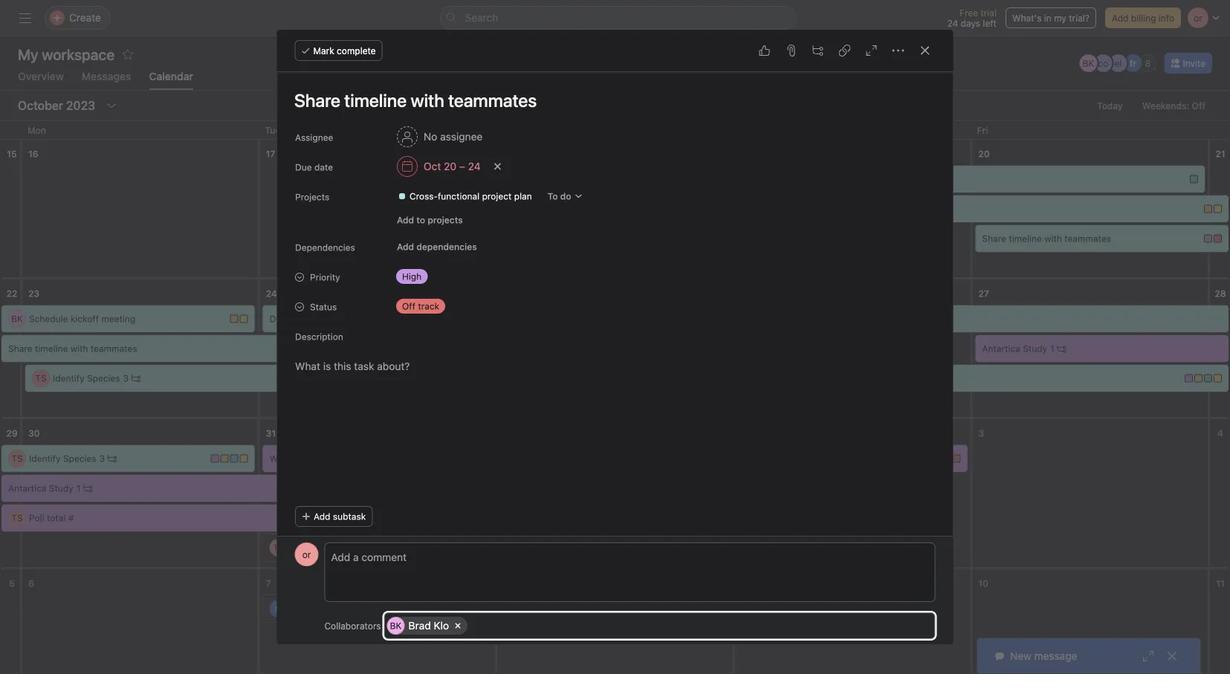 Task type: describe. For each thing, give the bounding box(es) containing it.
close image
[[1166, 650, 1178, 662]]

cross-functional project plan
[[409, 191, 532, 201]]

#
[[68, 513, 74, 523]]

add subtask
[[313, 511, 366, 522]]

add for add dependencies
[[397, 242, 414, 252]]

1 vertical spatial identify species
[[29, 453, 96, 464]]

28
[[1215, 288, 1226, 299]]

24 inside main content
[[468, 160, 480, 172]]

16
[[28, 149, 38, 159]]

30
[[28, 428, 40, 439]]

0 vertical spatial with
[[1044, 233, 1062, 244]]

determine
[[290, 604, 334, 614]]

days
[[961, 18, 980, 28]]

schedule kickoff meeting
[[29, 314, 135, 324]]

what's
[[1012, 13, 1042, 23]]

subtask
[[332, 511, 366, 522]]

cross-
[[409, 191, 437, 201]]

0 vertical spatial identify species
[[53, 373, 120, 384]]

ts down 29
[[11, 453, 23, 464]]

high button
[[390, 266, 479, 287]]

antartica study for 27
[[982, 343, 1047, 354]]

18
[[503, 149, 513, 159]]

add billing info
[[1112, 13, 1174, 23]]

none text field inside share timeline with teammates 'dialog'
[[473, 617, 484, 635]]

6
[[28, 578, 34, 589]]

add dependencies button
[[390, 236, 483, 257]]

add to projects
[[397, 215, 462, 225]]

poll
[[29, 513, 44, 523]]

to do
[[547, 191, 571, 201]]

schedule
[[29, 314, 68, 324]]

fri
[[977, 125, 988, 135]]

oct 20 – 24
[[423, 160, 480, 172]]

copy task link image
[[839, 45, 851, 56]]

bk up plan
[[510, 174, 522, 184]]

project
[[482, 191, 511, 201]]

expand new message image
[[1142, 650, 1154, 662]]

1 for 27
[[1050, 343, 1054, 354]]

dependencies
[[295, 242, 355, 253]]

1 horizontal spatial timeline
[[1009, 233, 1042, 244]]

leftcount image
[[83, 484, 92, 493]]

calendar button
[[149, 70, 193, 90]]

0 vertical spatial identify
[[53, 373, 84, 384]]

add to projects button
[[390, 210, 469, 230]]

mark
[[313, 45, 334, 56]]

1 vertical spatial species
[[63, 453, 96, 464]]

off track button
[[390, 296, 479, 317]]

october 2023
[[18, 98, 95, 113]]

what's in my trial?
[[1012, 13, 1090, 23]]

draft
[[269, 314, 291, 324]]

0 vertical spatial 1
[[302, 314, 306, 324]]

left
[[983, 18, 997, 28]]

add subtask image
[[812, 45, 824, 56]]

goal
[[336, 604, 354, 614]]

2 horizontal spatial 3
[[978, 428, 984, 439]]

search
[[465, 12, 498, 24]]

1 vertical spatial identify
[[29, 453, 61, 464]]

a
[[315, 543, 320, 553]]

study for 27
[[1023, 343, 1047, 354]]

31
[[266, 428, 276, 439]]

1 horizontal spatial share
[[982, 233, 1006, 244]]

27
[[978, 288, 989, 299]]

new message
[[1010, 650, 1077, 662]]

29
[[6, 428, 18, 439]]

status
[[310, 302, 337, 312]]

8
[[1145, 58, 1151, 68]]

high
[[402, 271, 421, 282]]

messages button
[[82, 70, 131, 90]]

20 inside main content
[[443, 160, 456, 172]]

7
[[266, 578, 271, 589]]

23
[[28, 288, 39, 299]]

calendar
[[149, 70, 193, 82]]

search button
[[440, 6, 796, 30]]

mon
[[27, 125, 46, 135]]

no
[[423, 130, 437, 143]]

collaborators
[[324, 621, 381, 631]]

mark complete
[[313, 45, 376, 56]]

clear due date image
[[493, 162, 502, 171]]

today
[[1097, 100, 1123, 111]]

co
[[1098, 58, 1108, 68]]

add to starred image
[[122, 48, 134, 60]]

2 vertical spatial 24
[[266, 288, 277, 299]]

due
[[295, 162, 311, 172]]

2 vertical spatial 3
[[99, 453, 105, 464]]

24 inside the free trial 24 days left
[[947, 18, 958, 28]]

10
[[978, 578, 988, 589]]

write for write up report
[[269, 453, 292, 464]]

what's in my trial? button
[[1006, 7, 1096, 28]]

trial?
[[1069, 13, 1090, 23]]

do
[[560, 191, 571, 201]]

track
[[418, 301, 439, 311]]

task
[[322, 543, 340, 553]]

ts up 30
[[35, 373, 47, 384]]

1 for 30
[[76, 483, 80, 494]]

overview button
[[18, 70, 64, 90]]

1 horizontal spatial 3
[[123, 373, 129, 384]]

write for write a task name
[[290, 543, 313, 553]]

kickoff
[[71, 314, 99, 324]]

0 vertical spatial share timeline with teammates
[[982, 233, 1111, 244]]



Task type: locate. For each thing, give the bounding box(es) containing it.
20
[[978, 149, 990, 159], [443, 160, 456, 172]]

5
[[9, 578, 15, 589]]

in
[[1044, 13, 1052, 23]]

0 vertical spatial 3
[[123, 373, 129, 384]]

0 horizontal spatial share
[[8, 343, 32, 354]]

overview
[[18, 70, 64, 82]]

0 horizontal spatial off
[[402, 301, 415, 311]]

trial
[[981, 7, 997, 18]]

fr left "determine"
[[275, 604, 282, 614]]

1 vertical spatial 1
[[1050, 343, 1054, 354]]

add inside button
[[1112, 13, 1129, 23]]

off track
[[402, 301, 439, 311]]

my workspace
[[18, 45, 114, 63]]

off inside dropdown button
[[402, 301, 415, 311]]

due date
[[295, 162, 333, 172]]

1 vertical spatial 3
[[978, 428, 984, 439]]

0 horizontal spatial 1
[[76, 483, 80, 494]]

antartica study
[[982, 343, 1047, 354], [8, 483, 73, 494]]

1 vertical spatial antartica
[[8, 483, 46, 494]]

1 horizontal spatial antartica
[[982, 343, 1020, 354]]

species up leftcount icon
[[63, 453, 96, 464]]

20 left the –
[[443, 160, 456, 172]]

24 right the –
[[468, 160, 480, 172]]

write left a at the bottom left of the page
[[290, 543, 313, 553]]

antartica study up poll
[[8, 483, 73, 494]]

2 horizontal spatial 1
[[1050, 343, 1054, 354]]

0 horizontal spatial 3
[[99, 453, 105, 464]]

attachments: add a file to this task, share timeline with teammates image
[[785, 45, 797, 56]]

0 horizontal spatial 20
[[443, 160, 456, 172]]

species down meeting
[[87, 373, 120, 384]]

add
[[1112, 13, 1129, 23], [397, 215, 414, 225], [397, 242, 414, 252], [313, 511, 330, 522]]

0 horizontal spatial share timeline with teammates
[[8, 343, 137, 354]]

–
[[459, 160, 465, 172]]

0 vertical spatial off
[[1192, 100, 1206, 111]]

24 left days
[[947, 18, 958, 28]]

1 vertical spatial antartica study
[[8, 483, 73, 494]]

bk inside brad klo cell
[[390, 621, 402, 631]]

write up report
[[269, 453, 333, 464]]

study
[[1023, 343, 1047, 354], [49, 483, 73, 494]]

free
[[960, 7, 978, 18]]

1 vertical spatial share timeline with teammates
[[8, 343, 137, 354]]

0 vertical spatial study
[[1023, 343, 1047, 354]]

a
[[293, 314, 299, 324]]

0 vertical spatial 20
[[978, 149, 990, 159]]

collapse task pane image
[[919, 45, 931, 56]]

0 horizontal spatial antartica study
[[8, 483, 73, 494]]

antartica down the 27 at the right of the page
[[982, 343, 1020, 354]]

24 up draft at the left
[[266, 288, 277, 299]]

0 horizontal spatial study
[[49, 483, 73, 494]]

0 horizontal spatial fr
[[275, 604, 282, 614]]

1 horizontal spatial 20
[[978, 149, 990, 159]]

dependencies
[[416, 242, 477, 252]]

antartica study for 30
[[8, 483, 73, 494]]

1 vertical spatial teammates
[[91, 343, 137, 354]]

ts left or
[[273, 543, 284, 553]]

share
[[982, 233, 1006, 244], [8, 343, 32, 354]]

2 vertical spatial 1
[[76, 483, 80, 494]]

bk left brad
[[390, 621, 402, 631]]

main content containing no assignee
[[277, 42, 953, 635]]

brad klo
[[408, 619, 449, 632]]

assignee
[[440, 130, 482, 143]]

Task Name text field
[[284, 83, 935, 117]]

meeting
[[101, 314, 135, 324]]

or
[[302, 549, 311, 560]]

bk down 22
[[11, 314, 23, 324]]

3
[[123, 373, 129, 384], [978, 428, 984, 439], [99, 453, 105, 464]]

bk left co
[[1083, 58, 1094, 68]]

0 likes. click to like this task image
[[758, 45, 770, 56]]

draft a
[[269, 314, 299, 324]]

today button
[[1090, 95, 1130, 116]]

add up the high
[[397, 242, 414, 252]]

total
[[47, 513, 66, 523]]

add dependencies
[[397, 242, 477, 252]]

identify species down 30
[[29, 453, 96, 464]]

antartica up poll
[[8, 483, 46, 494]]

add billing info button
[[1105, 7, 1181, 28]]

share timeline with teammates dialog
[[277, 30, 953, 644]]

el
[[1114, 58, 1122, 68]]

off inside button
[[1192, 100, 1206, 111]]

study for 30
[[49, 483, 73, 494]]

1 vertical spatial write
[[290, 543, 313, 553]]

identify down 30
[[29, 453, 61, 464]]

cross-functional project plan link
[[391, 189, 538, 204]]

full screen image
[[865, 45, 877, 56]]

1 horizontal spatial teammates
[[1065, 233, 1111, 244]]

1 vertical spatial study
[[49, 483, 73, 494]]

to
[[547, 191, 557, 201]]

my
[[1054, 13, 1066, 23]]

4
[[1217, 428, 1223, 439]]

2 horizontal spatial 24
[[947, 18, 958, 28]]

1 horizontal spatial study
[[1023, 343, 1047, 354]]

off
[[1192, 100, 1206, 111], [402, 301, 415, 311]]

0 horizontal spatial antartica
[[8, 483, 46, 494]]

identify species down kickoff
[[53, 373, 120, 384]]

1 vertical spatial with
[[70, 343, 88, 354]]

1 vertical spatial timeline
[[35, 343, 68, 354]]

invite button
[[1164, 53, 1212, 74]]

0 vertical spatial timeline
[[1009, 233, 1042, 244]]

0 vertical spatial antartica study
[[982, 343, 1047, 354]]

priority
[[310, 272, 340, 282]]

0 vertical spatial teammates
[[1065, 233, 1111, 244]]

1 horizontal spatial antartica study
[[982, 343, 1047, 354]]

None text field
[[473, 617, 484, 635]]

antartica for 30
[[8, 483, 46, 494]]

1 horizontal spatial with
[[1044, 233, 1062, 244]]

identify down "schedule kickoff meeting"
[[53, 373, 84, 384]]

add subtask button
[[295, 506, 372, 527]]

0 vertical spatial antartica
[[982, 343, 1020, 354]]

write a task name
[[290, 543, 366, 553]]

1 vertical spatial share
[[8, 343, 32, 354]]

add for add subtask
[[313, 511, 330, 522]]

free trial 24 days left
[[947, 7, 997, 28]]

leftcount image
[[309, 314, 318, 323], [1057, 344, 1066, 353], [132, 374, 141, 383], [108, 454, 117, 463]]

invite
[[1183, 58, 1206, 68]]

or button
[[295, 543, 318, 566]]

11
[[1216, 578, 1225, 589]]

description
[[295, 331, 343, 342]]

0 horizontal spatial teammates
[[91, 343, 137, 354]]

0 vertical spatial write
[[269, 453, 292, 464]]

0 horizontal spatial with
[[70, 343, 88, 354]]

share down schedule
[[8, 343, 32, 354]]

0 vertical spatial 24
[[947, 18, 958, 28]]

ts left poll
[[11, 513, 23, 523]]

klo
[[434, 619, 449, 632]]

ts
[[35, 373, 47, 384], [11, 453, 23, 464], [11, 513, 23, 523], [273, 543, 284, 553]]

0 vertical spatial fr
[[1130, 58, 1136, 68]]

to
[[416, 215, 425, 225]]

report
[[307, 453, 333, 464]]

1 vertical spatial 24
[[468, 160, 480, 172]]

1 horizontal spatial 24
[[468, 160, 480, 172]]

main content
[[277, 42, 953, 635]]

0 horizontal spatial 24
[[266, 288, 277, 299]]

oct
[[423, 160, 441, 172]]

messages
[[82, 70, 131, 82]]

info
[[1159, 13, 1174, 23]]

22
[[6, 288, 17, 299]]

brad klo cell
[[387, 617, 468, 635]]

add left "to"
[[397, 215, 414, 225]]

name
[[343, 543, 366, 553]]

add left billing
[[1112, 13, 1129, 23]]

add for add billing info
[[1112, 13, 1129, 23]]

functional
[[437, 191, 479, 201]]

weekends:
[[1142, 100, 1189, 111]]

to do button
[[541, 186, 589, 207]]

0 vertical spatial share
[[982, 233, 1006, 244]]

1 vertical spatial 20
[[443, 160, 456, 172]]

no assignee button
[[390, 123, 489, 150]]

add left subtask
[[313, 511, 330, 522]]

write
[[269, 453, 292, 464], [290, 543, 313, 553]]

off left track
[[402, 301, 415, 311]]

1 horizontal spatial fr
[[1130, 58, 1136, 68]]

add for add to projects
[[397, 215, 414, 225]]

1 horizontal spatial 1
[[302, 314, 306, 324]]

1 vertical spatial off
[[402, 301, 415, 311]]

complete
[[337, 45, 376, 56]]

1 horizontal spatial share timeline with teammates
[[982, 233, 1111, 244]]

fr right el
[[1130, 58, 1136, 68]]

0 vertical spatial species
[[87, 373, 120, 384]]

1 vertical spatial fr
[[275, 604, 282, 614]]

write left up
[[269, 453, 292, 464]]

billing
[[1131, 13, 1156, 23]]

search list box
[[440, 6, 796, 30]]

mark complete button
[[295, 40, 383, 61]]

timeline
[[1009, 233, 1042, 244], [35, 343, 68, 354]]

tue
[[265, 125, 281, 135]]

brad
[[408, 619, 431, 632]]

more actions for this task image
[[892, 45, 904, 56]]

20 down fri
[[978, 149, 990, 159]]

0 horizontal spatial timeline
[[35, 343, 68, 354]]

off right the weekends: on the top right of the page
[[1192, 100, 1206, 111]]

antartica study down the 27 at the right of the page
[[982, 343, 1047, 354]]

up
[[294, 453, 305, 464]]

share up the 27 at the right of the page
[[982, 233, 1006, 244]]

poll total #
[[29, 513, 74, 523]]

projects
[[427, 215, 462, 225]]

1 horizontal spatial off
[[1192, 100, 1206, 111]]

species
[[87, 373, 120, 384], [63, 453, 96, 464]]

share timeline with teammates
[[982, 233, 1111, 244], [8, 343, 137, 354]]

antartica for 27
[[982, 343, 1020, 354]]



Task type: vqa. For each thing, say whether or not it's contained in the screenshot.
With
yes



